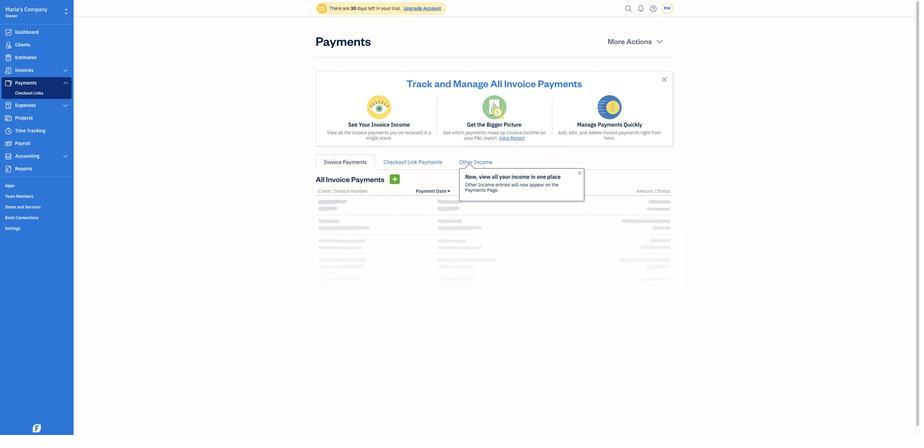 Task type: describe. For each thing, give the bounding box(es) containing it.
add,
[[558, 130, 568, 136]]

services
[[25, 205, 41, 210]]

expenses
[[15, 102, 36, 108]]

page.
[[487, 187, 499, 193]]

left
[[368, 5, 375, 11]]

income inside see which payments make up invoice income on your p&l report.
[[523, 130, 539, 136]]

payroll link
[[2, 138, 72, 150]]

projects
[[15, 115, 33, 121]]

manage payments quickly add, edit, and delete invoice payments right from here.
[[558, 121, 661, 141]]

accounting
[[15, 153, 39, 159]]

in for now,
[[531, 174, 536, 180]]

your
[[359, 121, 370, 128]]

track
[[407, 77, 433, 90]]

connections
[[15, 216, 39, 221]]

actions
[[627, 36, 652, 46]]

appear
[[530, 182, 544, 188]]

see your invoice income view all the invoice payments you've received in a single place.
[[327, 121, 431, 141]]

/ for invoice
[[332, 188, 334, 194]]

which
[[452, 130, 465, 136]]

trial.
[[392, 5, 401, 11]]

more
[[608, 36, 625, 46]]

clients
[[15, 42, 30, 48]]

time tracking link
[[2, 125, 72, 137]]

all invoice payments
[[316, 175, 385, 184]]

income inside see your invoice income view all the invoice payments you've received in a single place.
[[391, 121, 410, 128]]

place.
[[380, 135, 392, 141]]

freshbooks image
[[31, 425, 42, 433]]

invoice for your
[[352, 130, 367, 136]]

payments for income
[[368, 130, 389, 136]]

team
[[5, 194, 15, 199]]

items and services
[[5, 205, 41, 210]]

chevron large down image for expenses
[[62, 103, 69, 108]]

upgrade
[[404, 5, 422, 11]]

chart image
[[4, 153, 12, 160]]

team members
[[5, 194, 33, 199]]

invoice inside see which payments make up invoice income on your p&l report.
[[507, 130, 522, 136]]

other inside now, view all your income in one place other income entries will now appear on the payments page.
[[465, 182, 477, 188]]

on inside see which payments make up invoice income on your p&l report.
[[541, 130, 546, 136]]

settings link
[[2, 224, 72, 234]]

type button
[[481, 188, 491, 194]]

received
[[405, 130, 423, 136]]

are
[[343, 5, 350, 11]]

projects link
[[2, 112, 72, 125]]

company
[[24, 6, 47, 13]]

see which payments make up invoice income on your p&l report.
[[443, 130, 546, 141]]

expense image
[[4, 102, 12, 109]]

0 horizontal spatial manage
[[453, 77, 489, 90]]

payment
[[416, 188, 435, 194]]

will
[[511, 182, 519, 188]]

crown image
[[318, 5, 325, 12]]

estimate image
[[4, 55, 12, 61]]

see for your
[[348, 121, 358, 128]]

1 vertical spatial close image
[[577, 171, 582, 176]]

place
[[547, 174, 561, 180]]

items
[[5, 205, 16, 210]]

items and services link
[[2, 202, 72, 212]]

search image
[[623, 4, 634, 14]]

dashboard image
[[4, 29, 12, 36]]

checkout for checkout link payments
[[384, 159, 406, 166]]

p&l
[[475, 135, 483, 141]]

payment date button
[[416, 188, 450, 194]]

income inside "link"
[[474, 159, 493, 166]]

number
[[351, 188, 368, 194]]

report
[[511, 135, 525, 141]]

bank
[[5, 216, 15, 221]]

your inside see which payments make up invoice income on your p&l report.
[[464, 135, 473, 141]]

more actions
[[608, 36, 652, 46]]

invoice payments link
[[316, 155, 375, 170]]

now, view all your income in one place other income entries will now appear on the payments page.
[[465, 174, 561, 193]]

up
[[500, 130, 506, 136]]

payment date
[[416, 188, 446, 194]]

chevron large down image
[[62, 80, 69, 86]]

main element
[[0, 0, 90, 436]]

links
[[34, 91, 43, 96]]

chevron large down image for accounting
[[62, 154, 69, 159]]

checkout links
[[15, 91, 43, 96]]

checkout link payments
[[384, 159, 443, 166]]

dashboard link
[[2, 26, 72, 38]]

apps link
[[2, 181, 72, 191]]

now,
[[465, 174, 478, 180]]

in for there
[[376, 5, 380, 11]]

one
[[537, 174, 546, 180]]

money image
[[4, 141, 12, 147]]

notifications image
[[636, 2, 646, 15]]

entries
[[496, 182, 510, 188]]

client / invoice number
[[318, 188, 368, 194]]

bank connections link
[[2, 213, 72, 223]]

/ for internal
[[492, 188, 494, 194]]

view inside see your invoice income view all the invoice payments you've received in a single place.
[[327, 130, 337, 136]]

time
[[15, 128, 26, 134]]

go to help image
[[648, 4, 659, 14]]

team members link
[[2, 191, 72, 201]]

and inside the manage payments quickly add, edit, and delete invoice payments right from here.
[[580, 130, 587, 136]]

see your invoice income image
[[367, 95, 391, 119]]

and for manage
[[435, 77, 451, 90]]

from
[[652, 130, 661, 136]]

type / internal notes
[[481, 188, 525, 194]]

single
[[366, 135, 379, 141]]

report.
[[484, 135, 498, 141]]

there are 30 days left in your trial. upgrade account
[[330, 5, 441, 11]]

1 horizontal spatial the
[[477, 121, 485, 128]]

view report
[[499, 135, 525, 141]]

status
[[657, 188, 671, 194]]

make
[[488, 130, 499, 136]]

project image
[[4, 115, 12, 122]]



Task type: locate. For each thing, give the bounding box(es) containing it.
see for which
[[443, 130, 451, 136]]

/ right client
[[332, 188, 334, 194]]

your inside now, view all your income in one place other income entries will now appear on the payments page.
[[499, 174, 511, 180]]

report image
[[4, 166, 12, 173]]

payments
[[316, 33, 371, 49], [538, 77, 582, 90], [15, 80, 37, 86], [598, 121, 623, 128], [343, 159, 367, 166], [419, 159, 443, 166], [351, 175, 385, 184], [465, 187, 486, 193]]

in left a
[[424, 130, 428, 136]]

and right edit, at top
[[580, 130, 587, 136]]

1 vertical spatial checkout
[[384, 159, 406, 166]]

amount
[[637, 188, 654, 194]]

on inside now, view all your income in one place other income entries will now appear on the payments page.
[[546, 182, 551, 188]]

1 payments from the left
[[368, 130, 389, 136]]

close image
[[661, 76, 669, 83], [577, 171, 582, 176]]

client image
[[4, 42, 12, 49]]

view up invoice payments link at left top
[[327, 130, 337, 136]]

in inside see your invoice income view all the invoice payments you've received in a single place.
[[424, 130, 428, 136]]

1 vertical spatial other
[[465, 182, 477, 188]]

/ for status
[[655, 188, 656, 194]]

track and manage all invoice payments
[[407, 77, 582, 90]]

the left single
[[344, 130, 351, 136]]

1 vertical spatial and
[[580, 130, 587, 136]]

bank connections
[[5, 216, 39, 221]]

all inside now, view all your income in one place other income entries will now appear on the payments page.
[[492, 174, 498, 180]]

1 invoice from the left
[[352, 130, 367, 136]]

0 vertical spatial other
[[459, 159, 473, 166]]

3 / from the left
[[655, 188, 656, 194]]

manage inside the manage payments quickly add, edit, and delete invoice payments right from here.
[[577, 121, 597, 128]]

/ left status
[[655, 188, 656, 194]]

mw
[[664, 6, 671, 11]]

here.
[[605, 135, 615, 141]]

chevron large down image down chevron large down icon
[[62, 103, 69, 108]]

upgrade account link
[[403, 5, 441, 11]]

get the bigger picture image
[[482, 95, 507, 119]]

/
[[332, 188, 334, 194], [492, 188, 494, 194], [655, 188, 656, 194]]

1 horizontal spatial invoice
[[603, 130, 618, 136]]

you've
[[390, 130, 404, 136]]

1 vertical spatial in
[[424, 130, 428, 136]]

0 vertical spatial see
[[348, 121, 358, 128]]

date
[[436, 188, 446, 194]]

the right get
[[477, 121, 485, 128]]

on down the place
[[546, 182, 551, 188]]

time tracking
[[15, 128, 46, 134]]

30
[[351, 5, 356, 11]]

payments for add,
[[619, 130, 640, 136]]

the inside now, view all your income in one place other income entries will now appear on the payments page.
[[552, 182, 559, 188]]

on left add,
[[541, 130, 546, 136]]

and
[[435, 77, 451, 90], [580, 130, 587, 136], [17, 205, 24, 210]]

1 horizontal spatial /
[[492, 188, 494, 194]]

0 horizontal spatial checkout
[[15, 91, 33, 96]]

all up get the bigger picture
[[491, 77, 502, 90]]

2 vertical spatial and
[[17, 205, 24, 210]]

settings
[[5, 226, 20, 231]]

estimates
[[15, 55, 37, 61]]

chevron large down image inside invoices link
[[62, 68, 69, 73]]

manage payments quickly image
[[598, 95, 622, 119]]

income right up
[[523, 130, 539, 136]]

invoice
[[352, 130, 367, 136], [603, 130, 618, 136]]

dashboard
[[15, 29, 39, 35]]

2 invoice from the left
[[603, 130, 618, 136]]

income inside now, view all your income in one place other income entries will now appear on the payments page.
[[478, 182, 495, 188]]

1 horizontal spatial see
[[443, 130, 451, 136]]

payments inside the manage payments quickly add, edit, and delete invoice payments right from here.
[[598, 121, 623, 128]]

and right track
[[435, 77, 451, 90]]

0 vertical spatial manage
[[453, 77, 489, 90]]

1 vertical spatial your
[[464, 135, 473, 141]]

income up view on the top of page
[[474, 159, 493, 166]]

estimates link
[[2, 52, 72, 64]]

notes
[[513, 188, 525, 194]]

see inside see your invoice income view all the invoice payments you've received in a single place.
[[348, 121, 358, 128]]

0 horizontal spatial your
[[381, 5, 391, 11]]

1 vertical spatial chevron large down image
[[62, 103, 69, 108]]

payments inside see which payments make up invoice income on your p&l report.
[[466, 130, 486, 136]]

there
[[330, 5, 342, 11]]

invoice inside see your invoice income view all the invoice payments you've received in a single place.
[[352, 130, 367, 136]]

apps
[[5, 183, 15, 188]]

see inside see which payments make up invoice income on your p&l report.
[[443, 130, 451, 136]]

caretdown image
[[448, 189, 450, 194]]

invoice inside the manage payments quickly add, edit, and delete invoice payments right from here.
[[603, 130, 618, 136]]

0 vertical spatial and
[[435, 77, 451, 90]]

internal
[[495, 188, 512, 194]]

payments inside 'link'
[[15, 80, 37, 86]]

payments inside the manage payments quickly add, edit, and delete invoice payments right from here.
[[619, 130, 640, 136]]

type
[[481, 188, 491, 194]]

add a new payment image
[[392, 175, 398, 184]]

invoice inside see your invoice income view all the invoice payments you've received in a single place.
[[371, 121, 390, 128]]

checkout up expenses
[[15, 91, 33, 96]]

2 horizontal spatial /
[[655, 188, 656, 194]]

invoice image
[[4, 67, 12, 74]]

accounting link
[[2, 151, 72, 163]]

0 horizontal spatial and
[[17, 205, 24, 210]]

3 chevron large down image from the top
[[62, 154, 69, 159]]

0 vertical spatial close image
[[661, 76, 669, 83]]

1 horizontal spatial view
[[499, 135, 510, 141]]

chevrondown image
[[655, 36, 665, 46]]

checkout inside checkout link payments link
[[384, 159, 406, 166]]

other inside "link"
[[459, 159, 473, 166]]

maria's company owner
[[5, 6, 47, 18]]

timer image
[[4, 128, 12, 135]]

client
[[318, 188, 331, 194]]

2 vertical spatial chevron large down image
[[62, 154, 69, 159]]

checkout inside checkout links link
[[15, 91, 33, 96]]

1 horizontal spatial and
[[435, 77, 451, 90]]

2 horizontal spatial and
[[580, 130, 587, 136]]

/ right type button
[[492, 188, 494, 194]]

2 vertical spatial in
[[531, 174, 536, 180]]

0 horizontal spatial view
[[327, 130, 337, 136]]

1 vertical spatial on
[[546, 182, 551, 188]]

0 vertical spatial in
[[376, 5, 380, 11]]

clients link
[[2, 39, 72, 51]]

0 vertical spatial all
[[338, 130, 343, 136]]

other down now,
[[465, 182, 477, 188]]

and right items
[[17, 205, 24, 210]]

payments down your
[[368, 130, 389, 136]]

2 horizontal spatial the
[[552, 182, 559, 188]]

your left trial. on the top of the page
[[381, 5, 391, 11]]

maria's
[[5, 6, 23, 13]]

payments inside see your invoice income view all the invoice payments you've received in a single place.
[[368, 130, 389, 136]]

chevron large down image for invoices
[[62, 68, 69, 73]]

amount / status
[[637, 188, 671, 194]]

1 / from the left
[[332, 188, 334, 194]]

payroll
[[15, 141, 30, 147]]

0 horizontal spatial invoice
[[352, 130, 367, 136]]

checkout up add a new payment icon on the left of the page
[[384, 159, 406, 166]]

0 vertical spatial your
[[381, 5, 391, 11]]

in
[[376, 5, 380, 11], [424, 130, 428, 136], [531, 174, 536, 180]]

get
[[467, 121, 476, 128]]

0 horizontal spatial all
[[338, 130, 343, 136]]

invoice for payments
[[603, 130, 618, 136]]

other income link
[[451, 155, 501, 170]]

1 horizontal spatial manage
[[577, 121, 597, 128]]

payments link
[[2, 77, 72, 89]]

chevron large down image up reports link
[[62, 154, 69, 159]]

2 / from the left
[[492, 188, 494, 194]]

checkout link payments link
[[375, 155, 451, 170]]

all right view on the top of page
[[492, 174, 498, 180]]

in right left
[[376, 5, 380, 11]]

checkout links link
[[3, 89, 70, 97]]

0 horizontal spatial see
[[348, 121, 358, 128]]

1 horizontal spatial close image
[[661, 76, 669, 83]]

0 horizontal spatial in
[[376, 5, 380, 11]]

checkout for checkout links
[[15, 91, 33, 96]]

see left which at the top of page
[[443, 130, 451, 136]]

get the bigger picture
[[467, 121, 522, 128]]

all inside see your invoice income view all the invoice payments you've received in a single place.
[[338, 130, 343, 136]]

invoices
[[15, 67, 33, 73]]

tracking
[[27, 128, 46, 134]]

payment image
[[4, 80, 12, 87]]

expenses link
[[2, 100, 72, 112]]

1 vertical spatial the
[[344, 130, 351, 136]]

invoice right delete
[[603, 130, 618, 136]]

view right make
[[499, 135, 510, 141]]

3 payments from the left
[[619, 130, 640, 136]]

2 vertical spatial your
[[499, 174, 511, 180]]

days
[[357, 5, 367, 11]]

2 chevron large down image from the top
[[62, 103, 69, 108]]

0 vertical spatial checkout
[[15, 91, 33, 96]]

1 vertical spatial see
[[443, 130, 451, 136]]

link
[[408, 159, 417, 166]]

and for services
[[17, 205, 24, 210]]

in left 'one'
[[531, 174, 536, 180]]

2 horizontal spatial your
[[499, 174, 511, 180]]

0 vertical spatial chevron large down image
[[62, 68, 69, 73]]

1 chevron large down image from the top
[[62, 68, 69, 73]]

all up invoice payments link at left top
[[338, 130, 343, 136]]

quickly
[[624, 121, 642, 128]]

the inside see your invoice income view all the invoice payments you've received in a single place.
[[344, 130, 351, 136]]

and inside items and services link
[[17, 205, 24, 210]]

0 horizontal spatial all
[[316, 175, 325, 184]]

income up type on the right of page
[[478, 182, 495, 188]]

now
[[520, 182, 529, 188]]

0 horizontal spatial the
[[344, 130, 351, 136]]

see
[[348, 121, 358, 128], [443, 130, 451, 136]]

1 horizontal spatial your
[[464, 135, 473, 141]]

income
[[391, 121, 410, 128], [523, 130, 539, 136], [474, 159, 493, 166], [478, 182, 495, 188]]

view
[[479, 174, 491, 180]]

1 horizontal spatial payments
[[466, 130, 486, 136]]

invoice payments
[[324, 159, 367, 166]]

in inside now, view all your income in one place other income entries will now appear on the payments page.
[[531, 174, 536, 180]]

0 horizontal spatial /
[[332, 188, 334, 194]]

other
[[459, 159, 473, 166], [465, 182, 477, 188]]

checkout
[[15, 91, 33, 96], [384, 159, 406, 166]]

0 vertical spatial on
[[541, 130, 546, 136]]

2 horizontal spatial in
[[531, 174, 536, 180]]

1 vertical spatial manage
[[577, 121, 597, 128]]

1 vertical spatial all
[[492, 174, 498, 180]]

mw button
[[662, 3, 673, 14]]

chevron large down image up chevron large down icon
[[62, 68, 69, 73]]

1 horizontal spatial checkout
[[384, 159, 406, 166]]

0 vertical spatial the
[[477, 121, 485, 128]]

chevron large down image
[[62, 68, 69, 73], [62, 103, 69, 108], [62, 154, 69, 159]]

income up you've
[[391, 121, 410, 128]]

1 vertical spatial all
[[316, 175, 325, 184]]

0 horizontal spatial payments
[[368, 130, 389, 136]]

0 vertical spatial all
[[491, 77, 502, 90]]

2 horizontal spatial payments
[[619, 130, 640, 136]]

reports
[[15, 166, 32, 172]]

right
[[641, 130, 650, 136]]

all up client
[[316, 175, 325, 184]]

account
[[423, 5, 441, 11]]

see left your
[[348, 121, 358, 128]]

more actions button
[[602, 33, 671, 49]]

a
[[429, 130, 431, 136]]

edit,
[[569, 130, 578, 136]]

your left p&l
[[464, 135, 473, 141]]

the down the place
[[552, 182, 559, 188]]

payments down get
[[466, 130, 486, 136]]

1 horizontal spatial all
[[491, 77, 502, 90]]

payments down quickly
[[619, 130, 640, 136]]

your up entries
[[499, 174, 511, 180]]

manage
[[453, 77, 489, 90], [577, 121, 597, 128]]

owner
[[5, 13, 18, 18]]

invoice
[[504, 77, 536, 90], [371, 121, 390, 128], [507, 130, 522, 136], [324, 159, 342, 166], [326, 175, 350, 184], [334, 188, 350, 194]]

1 horizontal spatial in
[[424, 130, 428, 136]]

invoice down your
[[352, 130, 367, 136]]

amount button
[[637, 188, 654, 194]]

view
[[327, 130, 337, 136], [499, 135, 510, 141]]

income
[[512, 174, 530, 180]]

2 vertical spatial the
[[552, 182, 559, 188]]

payments inside now, view all your income in one place other income entries will now appear on the payments page.
[[465, 187, 486, 193]]

0 horizontal spatial close image
[[577, 171, 582, 176]]

other up now,
[[459, 159, 473, 166]]

1 horizontal spatial all
[[492, 174, 498, 180]]

2 payments from the left
[[466, 130, 486, 136]]

other income
[[459, 159, 493, 166]]



Task type: vqa. For each thing, say whether or not it's contained in the screenshot.
rightmost in
yes



